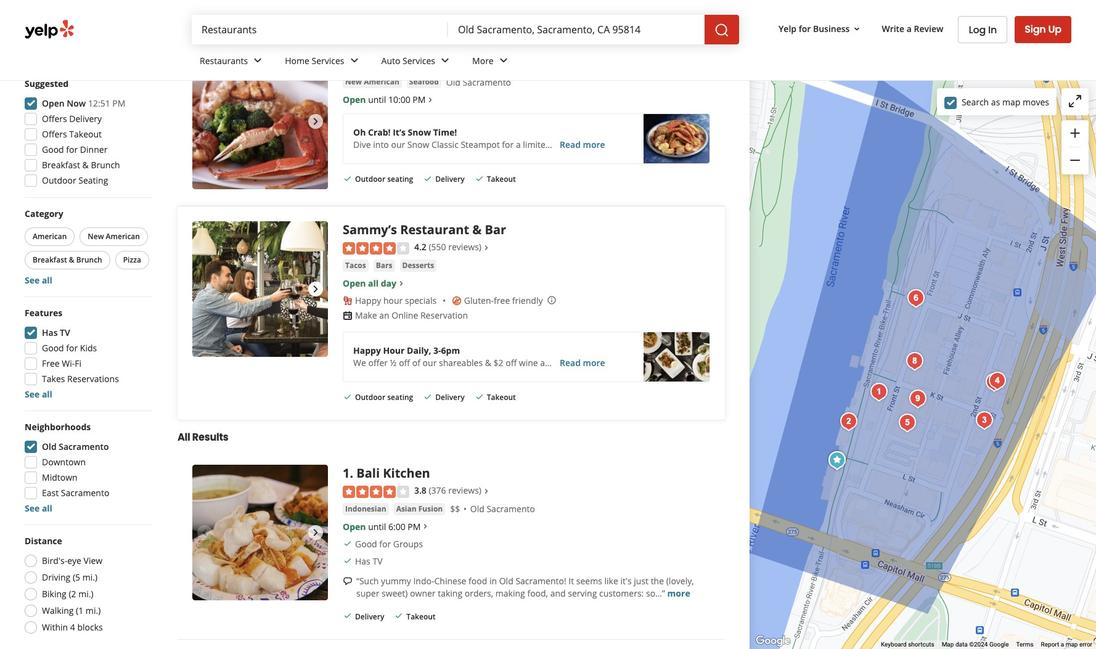Task type: describe. For each thing, give the bounding box(es) containing it.
hour
[[384, 295, 403, 306]]

see all inside category group
[[25, 275, 52, 286]]

oh
[[353, 127, 366, 138]]

results for sponsored results
[[233, 19, 269, 34]]

search
[[962, 96, 990, 108]]

1 horizontal spatial new american button
[[343, 76, 402, 88]]

takeout down owner
[[407, 612, 436, 622]]

zoom in image
[[1068, 126, 1083, 140]]

reviews) for (550 reviews)
[[449, 241, 482, 253]]

good for groups
[[355, 538, 423, 550]]

keyboard shortcuts
[[881, 642, 935, 648]]

walking
[[42, 605, 74, 617]]

16 checkmark v2 image down we offer ½ off of our shareables & $2 off wine and beer glasses
[[475, 392, 485, 402]]

read for wine
[[560, 357, 581, 369]]

16 speech v2 image
[[343, 577, 353, 587]]

"such
[[357, 575, 379, 587]]

features group
[[21, 307, 153, 401]]

2 vertical spatial old sacramento
[[471, 503, 535, 515]]

previous image for open all day
[[197, 282, 212, 297]]

restaurants
[[200, 55, 248, 66]]

classic
[[432, 139, 459, 151]]

neighborhoods group
[[21, 421, 153, 515]]

slideshow element for joe's
[[192, 54, 328, 190]]

all for neighborhoods
[[42, 503, 52, 514]]

indonesian link
[[343, 503, 389, 516]]

(376 reviews)
[[429, 485, 482, 497]]

breakfast inside suggested group
[[42, 159, 80, 171]]

free
[[494, 295, 510, 306]]

wine
[[519, 357, 538, 369]]

open for open until 10:00 pm
[[343, 94, 366, 106]]

none field address, neighborhood, city, state or zip
[[448, 15, 705, 44]]

kids
[[80, 342, 97, 354]]

old inside "such yummy indo-chinese food in old sacramento! it seems like it's just the (lovely, super sweet) owner taking orders, making food, and serving customers: so…"
[[499, 575, 514, 587]]

clear
[[25, 13, 43, 23]]

see all for old
[[25, 503, 52, 514]]

orders,
[[465, 588, 494, 599]]

things to do, nail salons, plumbers text field
[[192, 15, 448, 44]]

map region
[[735, 60, 1097, 650]]

willie's burgers image
[[906, 387, 931, 411]]

seems
[[577, 575, 603, 587]]

joe's crab shack image
[[825, 448, 850, 473]]

distance option group
[[21, 535, 153, 638]]

bird's-eye view
[[42, 555, 103, 567]]

next image for joe's crab shack
[[308, 114, 323, 129]]

open all day
[[343, 277, 397, 289]]

just
[[634, 575, 649, 587]]

offers for offers delivery
[[42, 113, 67, 125]]

distance
[[25, 535, 62, 547]]

(376 reviews) link
[[429, 484, 492, 497]]

for for yelp for business
[[799, 23, 811, 34]]

& inside suggested group
[[82, 159, 89, 171]]

seating for 16 checkmark v2 icon underneath the classic
[[388, 174, 413, 185]]

previous image for open
[[197, 526, 212, 541]]

24 chevron down v2 image for home services
[[347, 53, 362, 68]]

features
[[25, 307, 62, 319]]

16 chevron right v2 image for (550 reviews)
[[482, 243, 492, 253]]

tacos link
[[343, 260, 369, 273]]

reservations
[[67, 373, 119, 385]]

sign up link
[[1016, 16, 1072, 43]]

& left $2
[[485, 357, 492, 369]]

fanny ann's saloon image
[[986, 369, 1010, 394]]

kitchen
[[383, 465, 430, 482]]

4
[[70, 622, 75, 634]]

2 vertical spatial more
[[668, 588, 691, 599]]

for for good for groups
[[380, 538, 391, 550]]

map for moves
[[1003, 96, 1021, 108]]

0 vertical spatial and
[[541, 357, 556, 369]]

bars link
[[374, 260, 395, 273]]

category group
[[22, 208, 153, 287]]

read for only.
[[560, 139, 581, 151]]

seating for 16 checkmark v2 icon underneath 'daily,'
[[388, 392, 413, 403]]

eye
[[67, 555, 81, 567]]

within
[[42, 622, 68, 634]]

chinese
[[435, 575, 467, 587]]

yelp for business button
[[774, 18, 868, 40]]

new inside category group
[[88, 231, 104, 242]]

seafood link
[[407, 76, 442, 89]]

in
[[989, 23, 998, 37]]

it's
[[621, 575, 632, 587]]

breakfast & brunch inside "button"
[[33, 255, 102, 265]]

indonesian
[[345, 504, 387, 514]]

1 horizontal spatial tv
[[373, 556, 383, 567]]

review
[[915, 23, 944, 34]]

breakfast & brunch inside suggested group
[[42, 159, 120, 171]]

16 gluten free v2 image
[[452, 296, 462, 306]]

4.2 star rating image
[[343, 242, 410, 255]]

shareables
[[439, 357, 483, 369]]

shack
[[406, 54, 442, 71]]

all results
[[178, 431, 229, 445]]

old right seafood button
[[447, 76, 461, 88]]

24 chevron down v2 image for auto services
[[438, 53, 453, 68]]

indo-
[[414, 575, 435, 587]]

sammy's
[[343, 222, 397, 238]]

american button
[[25, 228, 75, 246]]

pm for open now 12:51 pm
[[112, 97, 125, 109]]

breakfast & brunch button
[[25, 251, 110, 270]]

new american inside category group
[[88, 231, 140, 242]]

1 . bali kitchen
[[343, 465, 430, 482]]

delivery for 16 checkmark v2 icon underneath the classic
[[436, 174, 465, 185]]

.
[[350, 465, 354, 482]]

into
[[373, 139, 389, 151]]

offers for offers takeout
[[42, 128, 67, 140]]

for for good for dinner
[[66, 144, 78, 155]]

category
[[25, 208, 63, 220]]

until for until 10:00 pm
[[368, 94, 386, 106]]

dive
[[353, 139, 371, 151]]

(2
[[69, 589, 76, 600]]

outdoor seating for 16 checkmark v2 icon underneath the classic
[[355, 174, 413, 185]]

24 chevron down v2 image
[[251, 53, 265, 68]]

sign
[[1025, 22, 1047, 36]]

old sacramento inside neighborhoods group
[[42, 441, 109, 453]]

glasses
[[579, 357, 608, 369]]

all right 'clear'
[[44, 13, 52, 23]]

(lovely,
[[667, 575, 694, 587]]

restaurants link
[[190, 44, 275, 80]]

see for has tv
[[25, 389, 40, 400]]

all inside open all day link
[[368, 277, 379, 289]]

1 vertical spatial our
[[423, 357, 437, 369]]

hour
[[383, 345, 405, 356]]

see for old sacramento
[[25, 503, 40, 514]]

©2024
[[970, 642, 989, 648]]

1 vertical spatial new american button
[[80, 228, 148, 246]]

biking (2 mi.)
[[42, 589, 94, 600]]

services for home services
[[312, 55, 345, 66]]

joe's crab shack link
[[343, 54, 442, 71]]

keyboard
[[881, 642, 907, 648]]

i shanghai delight image
[[896, 411, 920, 436]]

1 off from the left
[[399, 357, 410, 369]]

has inside features group
[[42, 327, 58, 339]]

taking
[[438, 588, 463, 599]]

all for features
[[42, 389, 52, 400]]

good for good for kids
[[42, 342, 64, 354]]

pm for open until 6:00 pm
[[408, 521, 421, 533]]

1 horizontal spatial has
[[355, 556, 371, 567]]

services for auto services
[[403, 55, 436, 66]]

1
[[343, 465, 350, 482]]

takeout down $2
[[487, 392, 516, 403]]

yummy
[[381, 575, 411, 587]]

open for open all day
[[343, 277, 366, 289]]

clear all
[[25, 13, 52, 23]]

desserts button
[[400, 260, 437, 272]]

up
[[1049, 22, 1062, 36]]

we
[[353, 357, 366, 369]]

open until 6:00 pm
[[343, 521, 421, 533]]

business categories element
[[190, 44, 1072, 80]]

read more for we offer ½ off of our shareables & $2 off wine and beer glasses
[[560, 357, 606, 369]]

(1
[[76, 605, 83, 617]]

sign up
[[1025, 22, 1062, 36]]

for right steampot
[[502, 139, 514, 151]]

it's
[[393, 127, 406, 138]]

expand map image
[[1068, 94, 1083, 109]]

12:51
[[88, 97, 110, 109]]

super
[[357, 588, 380, 599]]

good for good for groups
[[355, 538, 377, 550]]

blocks
[[77, 622, 103, 634]]

driving (5 mi.)
[[42, 572, 98, 584]]

within 4 blocks
[[42, 622, 103, 634]]

delivery for 16 checkmark v2 image associated with takeout
[[355, 612, 385, 622]]

food
[[469, 575, 488, 587]]

more
[[473, 55, 494, 66]]

free
[[42, 358, 60, 370]]

now
[[67, 97, 86, 109]]

takeout down steampot
[[487, 174, 516, 185]]

16 checkmark v2 image down 'daily,'
[[423, 392, 433, 402]]

16 chevron right v2 image down the seafood "link"
[[426, 95, 436, 105]]

write a review
[[882, 23, 944, 34]]

auto
[[382, 55, 401, 66]]



Task type: locate. For each thing, give the bounding box(es) containing it.
terms link
[[1017, 642, 1034, 648]]

outdoor for 16 checkmark v2 image related to delivery
[[355, 392, 386, 403]]

24 chevron down v2 image inside more link
[[496, 53, 511, 68]]

in
[[490, 575, 497, 587]]

beer
[[558, 357, 577, 369]]

outdoor inside suggested group
[[42, 175, 76, 186]]

it
[[569, 575, 574, 587]]

1 vertical spatial until
[[368, 521, 386, 533]]

american down "category"
[[33, 231, 67, 242]]

a for write
[[907, 23, 912, 34]]

1 vertical spatial map
[[1066, 642, 1079, 648]]

(376
[[429, 485, 446, 497]]

0 horizontal spatial new american
[[88, 231, 140, 242]]

sammy's restaurant & bar link
[[343, 222, 507, 238]]

16 checkmark v2 image
[[475, 174, 485, 184], [343, 392, 353, 402], [343, 539, 353, 549], [343, 612, 353, 621], [394, 612, 404, 621]]

3 24 chevron down v2 image from the left
[[496, 53, 511, 68]]

brunch left pizza
[[76, 255, 102, 265]]

3.8 star rating image
[[343, 486, 410, 498]]

until down 'new american' link
[[368, 94, 386, 106]]

takes reservations
[[42, 373, 119, 385]]

16 checkmark v2 image up "sammy's"
[[343, 174, 353, 184]]

see all button inside category group
[[25, 275, 52, 286]]

None search field
[[192, 15, 740, 44]]

0 vertical spatial reviews)
[[449, 241, 482, 253]]

1 vertical spatial tv
[[373, 556, 383, 567]]

pm right 12:51
[[112, 97, 125, 109]]

dive into our snow classic steampot for a limited time only.
[[353, 139, 593, 151]]

reviews)
[[449, 241, 482, 253], [449, 485, 482, 497]]

24 chevron down v2 image inside home services link
[[347, 53, 362, 68]]

1 vertical spatial previous image
[[197, 526, 212, 541]]

next image
[[308, 114, 323, 129], [308, 282, 323, 297]]

3 slideshow element from the top
[[192, 465, 328, 601]]

1 none field from the left
[[192, 15, 448, 44]]

1 vertical spatial and
[[551, 588, 566, 599]]

2 slideshow element from the top
[[192, 222, 328, 357]]

for up wi-
[[66, 342, 78, 354]]

1 horizontal spatial off
[[506, 357, 517, 369]]

offers takeout
[[42, 128, 102, 140]]

1 vertical spatial good
[[42, 342, 64, 354]]

good for good for dinner
[[42, 144, 64, 155]]

results up 24 chevron down v2 icon
[[233, 19, 269, 34]]

serving
[[568, 588, 597, 599]]

16 chevron right v2 image down bar
[[482, 243, 492, 253]]

& up seating
[[82, 159, 89, 171]]

old sacramento down (376 reviews) "link"
[[471, 503, 535, 515]]

data
[[956, 642, 968, 648]]

reservation
[[421, 310, 468, 321]]

0 vertical spatial brunch
[[91, 159, 120, 171]]

3 see all button from the top
[[25, 503, 52, 514]]

& inside "button"
[[69, 255, 74, 265]]

16 chevron right v2 image inside (550 reviews) link
[[482, 243, 492, 253]]

delivery down 'shareables'
[[436, 392, 465, 403]]

1 vertical spatial results
[[192, 431, 229, 445]]

american up open until 10:00 pm
[[364, 77, 400, 87]]

east sacramento
[[42, 487, 109, 499]]

2 see from the top
[[25, 389, 40, 400]]

0 horizontal spatial map
[[1003, 96, 1021, 108]]

joe's crab shack image
[[825, 448, 850, 473]]

all inside category group
[[42, 275, 52, 286]]

has tv inside features group
[[42, 327, 70, 339]]

rio city cafe image
[[837, 410, 862, 434]]

slideshow element
[[192, 54, 328, 190], [192, 222, 328, 357], [192, 465, 328, 601]]

happy up make
[[355, 295, 381, 306]]

home services link
[[275, 44, 372, 80]]

sacramento up downtown at the bottom of the page
[[59, 441, 109, 453]]

see all button down takes
[[25, 389, 52, 400]]

see all inside neighborhoods group
[[25, 503, 52, 514]]

a for report
[[1061, 642, 1065, 648]]

0 vertical spatial offers
[[42, 113, 67, 125]]

business
[[814, 23, 850, 34]]

0 horizontal spatial has
[[42, 327, 58, 339]]

1 horizontal spatial new american
[[345, 77, 400, 87]]

1 vertical spatial snow
[[408, 139, 430, 151]]

happy for happy hour daily, 3-6pm
[[353, 345, 381, 356]]

error
[[1080, 642, 1093, 648]]

16 chevron right v2 image inside open all day link
[[397, 279, 407, 289]]

0 horizontal spatial tv
[[60, 327, 70, 339]]

old up making
[[499, 575, 514, 587]]

1 see all button from the top
[[25, 275, 52, 286]]

mi.) right '(2'
[[78, 589, 94, 600]]

mi.) for driving (5 mi.)
[[82, 572, 98, 584]]

keyboard shortcuts button
[[881, 641, 935, 650]]

16 happy hour specials v2 image
[[343, 296, 353, 306]]

2 next image from the top
[[308, 282, 323, 297]]

2 see all from the top
[[25, 389, 52, 400]]

delivery for 16 checkmark v2 icon underneath 'daily,'
[[436, 392, 465, 403]]

sacramento down midtown at bottom left
[[61, 487, 109, 499]]

1 reviews) from the top
[[449, 241, 482, 253]]

neighborhoods
[[25, 421, 91, 433]]

1 horizontal spatial a
[[907, 23, 912, 34]]

1 seating from the top
[[388, 174, 413, 185]]

0 vertical spatial see
[[25, 275, 40, 286]]

3 see from the top
[[25, 503, 40, 514]]

desserts
[[403, 260, 434, 271]]

until for until 6:00 pm
[[368, 521, 386, 533]]

2 read more from the top
[[560, 357, 606, 369]]

joe's crab shack
[[343, 54, 442, 71]]

0 vertical spatial results
[[233, 19, 269, 34]]

2 vertical spatial slideshow element
[[192, 465, 328, 601]]

2 horizontal spatial 24 chevron down v2 image
[[496, 53, 511, 68]]

0 horizontal spatial 24 chevron down v2 image
[[347, 53, 362, 68]]

results
[[233, 19, 269, 34], [192, 431, 229, 445]]

happy
[[355, 295, 381, 306], [353, 345, 381, 356]]

1 vertical spatial slideshow element
[[192, 222, 328, 357]]

sacramento down more
[[463, 76, 511, 88]]

a left limited
[[516, 139, 521, 151]]

2 seating from the top
[[388, 392, 413, 403]]

1 see from the top
[[25, 275, 40, 286]]

services
[[312, 55, 345, 66], [403, 55, 436, 66]]

for right yelp
[[799, 23, 811, 34]]

for inside features group
[[66, 342, 78, 354]]

1 vertical spatial new american
[[88, 231, 140, 242]]

1 vertical spatial old sacramento
[[42, 441, 109, 453]]

0 vertical spatial old sacramento
[[447, 76, 511, 88]]

results for all results
[[192, 431, 229, 445]]

0 vertical spatial see all button
[[25, 275, 52, 286]]

1 next image from the top
[[308, 114, 323, 129]]

yelp for business
[[779, 23, 850, 34]]

more for dive into our snow classic steampot for a limited time only.
[[583, 139, 606, 151]]

0 horizontal spatial has tv
[[42, 327, 70, 339]]

1 horizontal spatial new
[[345, 77, 362, 87]]

outdoor for 16 checkmark v2 icon over "sammy's"
[[355, 174, 386, 185]]

mi.) for biking (2 mi.)
[[78, 589, 94, 600]]

2 off from the left
[[506, 357, 517, 369]]

16 checkmark v2 image up 16 speech v2 icon
[[343, 557, 353, 567]]

24 chevron down v2 image for more
[[496, 53, 511, 68]]

until left "6:00"
[[368, 521, 386, 533]]

16 chevron right v2 image right (376
[[482, 487, 492, 496]]

tv up good for kids
[[60, 327, 70, 339]]

2 vertical spatial see all
[[25, 503, 52, 514]]

1 vertical spatial has tv
[[355, 556, 383, 567]]

all inside neighborhoods group
[[42, 503, 52, 514]]

as
[[992, 96, 1001, 108]]

1 previous image from the top
[[197, 282, 212, 297]]

see up features
[[25, 275, 40, 286]]

24 chevron down v2 image up 'seafood'
[[438, 53, 453, 68]]

& left bar
[[473, 222, 482, 238]]

24 chevron down v2 image
[[347, 53, 362, 68], [438, 53, 453, 68], [496, 53, 511, 68]]

1 vertical spatial seating
[[388, 392, 413, 403]]

1 see all from the top
[[25, 275, 52, 286]]

16 chevron right v2 image inside (376 reviews) "link"
[[482, 487, 492, 496]]

24 chevron down v2 image right more
[[496, 53, 511, 68]]

outdoor seating down offer
[[355, 392, 413, 403]]

delivery inside suggested group
[[69, 113, 102, 125]]

tv inside features group
[[60, 327, 70, 339]]

0 vertical spatial new
[[345, 77, 362, 87]]

1 horizontal spatial results
[[233, 19, 269, 34]]

info icon image
[[547, 295, 557, 305], [547, 295, 557, 305]]

open inside suggested group
[[42, 97, 65, 109]]

groups
[[393, 538, 423, 550]]

none field things to do, nail salons, plumbers
[[192, 15, 448, 44]]

american inside button
[[33, 231, 67, 242]]

good down offers takeout at the left top
[[42, 144, 64, 155]]

see all button up features
[[25, 275, 52, 286]]

2 24 chevron down v2 image from the left
[[438, 53, 453, 68]]

see all button for old sacramento
[[25, 503, 52, 514]]

brunch inside breakfast & brunch "button"
[[76, 255, 102, 265]]

suggested group
[[21, 78, 153, 191]]

old up downtown at the bottom of the page
[[42, 441, 57, 453]]

snow down oh crab! it's snow time! in the top of the page
[[408, 139, 430, 151]]

10:00
[[389, 94, 411, 106]]

(550
[[429, 241, 446, 253]]

open down tacos link
[[343, 277, 366, 289]]

(5
[[73, 572, 80, 584]]

has tv up "such
[[355, 556, 383, 567]]

see all up features
[[25, 275, 52, 286]]

all down east
[[42, 503, 52, 514]]

reviews) for (376 reviews)
[[449, 485, 482, 497]]

0 horizontal spatial new american button
[[80, 228, 148, 246]]

2 horizontal spatial a
[[1061, 642, 1065, 648]]

open for open now 12:51 pm
[[42, 97, 65, 109]]

1 horizontal spatial american
[[106, 231, 140, 242]]

0 vertical spatial good
[[42, 144, 64, 155]]

0 horizontal spatial american
[[33, 231, 67, 242]]

bars
[[376, 260, 393, 271]]

reviews) right (550 at the left
[[449, 241, 482, 253]]

1 horizontal spatial services
[[403, 55, 436, 66]]

2 see all button from the top
[[25, 389, 52, 400]]

a
[[907, 23, 912, 34], [516, 139, 521, 151], [1061, 642, 1065, 648]]

reviews) up $$
[[449, 485, 482, 497]]

new american up open until 10:00 pm
[[345, 77, 400, 87]]

good inside features group
[[42, 342, 64, 354]]

brunch inside suggested group
[[91, 159, 120, 171]]

0 vertical spatial has
[[42, 327, 58, 339]]

specials
[[405, 295, 437, 306]]

outdoor down the dive
[[355, 174, 386, 185]]

more link
[[463, 44, 521, 80]]

0 vertical spatial seating
[[388, 174, 413, 185]]

report a map error
[[1042, 642, 1093, 648]]

bali
[[357, 465, 380, 482]]

has up "such
[[355, 556, 371, 567]]

all for category
[[42, 275, 52, 286]]

seating
[[388, 174, 413, 185], [388, 392, 413, 403]]

fusion
[[419, 504, 443, 514]]

1 vertical spatial breakfast
[[33, 255, 67, 265]]

happy for happy hour specials
[[355, 295, 381, 306]]

off right $2
[[506, 357, 517, 369]]

and inside "such yummy indo-chinese food in old sacramento! it seems like it's just the (lovely, super sweet) owner taking orders, making food, and serving customers: so…"
[[551, 588, 566, 599]]

1 vertical spatial mi.)
[[78, 589, 94, 600]]

tv down good for groups
[[373, 556, 383, 567]]

0 horizontal spatial results
[[192, 431, 229, 445]]

google image
[[753, 634, 794, 650]]

crab!
[[368, 127, 391, 138]]

new american button up open until 10:00 pm
[[343, 76, 402, 88]]

read more right wine
[[560, 357, 606, 369]]

takeout inside suggested group
[[69, 128, 102, 140]]

0 vertical spatial breakfast
[[42, 159, 80, 171]]

0 vertical spatial new american
[[345, 77, 400, 87]]

2 read from the top
[[560, 357, 581, 369]]

0 horizontal spatial our
[[391, 139, 405, 151]]

google
[[990, 642, 1010, 648]]

mi.) for walking (1 mi.)
[[86, 605, 101, 617]]

reviews) inside (376 reviews) "link"
[[449, 485, 482, 497]]

1 vertical spatial breakfast & brunch
[[33, 255, 102, 265]]

brunch down dinner
[[91, 159, 120, 171]]

0 vertical spatial read more
[[560, 139, 606, 151]]

open for open until 6:00 pm
[[343, 521, 366, 533]]

new american button up pizza
[[80, 228, 148, 246]]

pm for open until 10:00 pm
[[413, 94, 426, 106]]

all down breakfast & brunch "button"
[[42, 275, 52, 286]]

and left beer
[[541, 357, 556, 369]]

0 horizontal spatial services
[[312, 55, 345, 66]]

2 vertical spatial see
[[25, 503, 40, 514]]

0 vertical spatial map
[[1003, 96, 1021, 108]]

and right food, at bottom
[[551, 588, 566, 599]]

1 horizontal spatial map
[[1066, 642, 1079, 648]]

steampot
[[461, 139, 500, 151]]

happy hour specials
[[355, 295, 437, 306]]

0 vertical spatial a
[[907, 23, 912, 34]]

see all inside features group
[[25, 389, 52, 400]]

see inside category group
[[25, 275, 40, 286]]

0 horizontal spatial off
[[399, 357, 410, 369]]

auto services
[[382, 55, 436, 66]]

search image
[[715, 23, 730, 38]]

for down offers takeout at the left top
[[66, 144, 78, 155]]

1 outdoor seating from the top
[[355, 174, 413, 185]]

seating down into
[[388, 174, 413, 185]]

slideshow element for sammy's
[[192, 222, 328, 357]]

auto services link
[[372, 44, 463, 80]]

1 24 chevron down v2 image from the left
[[347, 53, 362, 68]]

1 read from the top
[[560, 139, 581, 151]]

0 vertical spatial our
[[391, 139, 405, 151]]

wi-
[[62, 358, 75, 370]]

has
[[42, 327, 58, 339], [355, 556, 371, 567]]

for down open until 6:00 pm
[[380, 538, 391, 550]]

0 vertical spatial next image
[[308, 114, 323, 129]]

1 slideshow element from the top
[[192, 54, 328, 190]]

group
[[1062, 120, 1089, 175]]

$2
[[494, 357, 504, 369]]

the
[[651, 575, 664, 587]]

1 vertical spatial see
[[25, 389, 40, 400]]

open down indonesian link
[[343, 521, 366, 533]]

read more for dive into our snow classic steampot for a limited time only.
[[560, 139, 606, 151]]

16 checkmark v2 image for delivery
[[343, 392, 353, 402]]

log in
[[969, 23, 998, 37]]

more right time
[[583, 139, 606, 151]]

bars button
[[374, 260, 395, 272]]

16 checkmark v2 image
[[343, 174, 353, 184], [423, 174, 433, 184], [423, 392, 433, 402], [475, 392, 485, 402], [343, 557, 353, 567]]

offer
[[369, 357, 388, 369]]

1 services from the left
[[312, 55, 345, 66]]

open until 10:00 pm
[[343, 94, 426, 106]]

only.
[[574, 139, 593, 151]]

zoom out image
[[1068, 153, 1083, 168]]

good inside suggested group
[[42, 144, 64, 155]]

0 vertical spatial more
[[583, 139, 606, 151]]

snow
[[408, 127, 431, 138], [408, 139, 430, 151]]

for for good for kids
[[66, 342, 78, 354]]

1 read more from the top
[[560, 139, 606, 151]]

0 horizontal spatial a
[[516, 139, 521, 151]]

pm inside suggested group
[[112, 97, 125, 109]]

1 until from the top
[[368, 94, 386, 106]]

0 vertical spatial see all
[[25, 275, 52, 286]]

2 reviews) from the top
[[449, 485, 482, 497]]

2 none field from the left
[[448, 15, 705, 44]]

bali kitchen image
[[867, 380, 892, 405]]

pilothouse restaurant image
[[904, 286, 929, 311]]

outdoor seating for 16 checkmark v2 icon underneath 'daily,'
[[355, 392, 413, 403]]

see inside features group
[[25, 389, 40, 400]]

0 vertical spatial snow
[[408, 127, 431, 138]]

reviews) inside (550 reviews) link
[[449, 241, 482, 253]]

american
[[364, 77, 400, 87], [33, 231, 67, 242], [106, 231, 140, 242]]

None field
[[192, 15, 448, 44], [448, 15, 705, 44]]

frankie's pizza image
[[973, 408, 998, 433]]

more for we offer ½ off of our shareables & $2 off wine and beer glasses
[[583, 357, 606, 369]]

see all button inside features group
[[25, 389, 52, 400]]

1 vertical spatial more
[[583, 357, 606, 369]]

16 checkmark v2 image down the classic
[[423, 174, 433, 184]]

open down suggested at the left top of page
[[42, 97, 65, 109]]

pm down the seafood "link"
[[413, 94, 426, 106]]

0 vertical spatial slideshow element
[[192, 54, 328, 190]]

all left day
[[368, 277, 379, 289]]

old right $$
[[471, 503, 485, 515]]

& down american button
[[69, 255, 74, 265]]

1 vertical spatial a
[[516, 139, 521, 151]]

see inside neighborhoods group
[[25, 503, 40, 514]]

of
[[413, 357, 421, 369]]

read right limited
[[560, 139, 581, 151]]

outdoor seating down into
[[355, 174, 413, 185]]

16 chevron right v2 image down asian fusion link
[[421, 522, 431, 532]]

for inside suggested group
[[66, 144, 78, 155]]

see all for has
[[25, 389, 52, 400]]

previous image
[[197, 282, 212, 297], [197, 526, 212, 541]]

1 horizontal spatial has tv
[[355, 556, 383, 567]]

1 vertical spatial see all
[[25, 389, 52, 400]]

old inside neighborhoods group
[[42, 441, 57, 453]]

moves
[[1023, 96, 1050, 108]]

make
[[355, 310, 377, 321]]

la terraza mexican restaurant image
[[983, 370, 1007, 395]]

steamers image
[[903, 349, 928, 374]]

services right home on the top left of page
[[312, 55, 345, 66]]

16 chevron right v2 image for (376 reviews)
[[482, 487, 492, 496]]

read more
[[560, 139, 606, 151], [560, 357, 606, 369]]

0 vertical spatial tv
[[60, 327, 70, 339]]

see all button
[[25, 275, 52, 286], [25, 389, 52, 400], [25, 503, 52, 514]]

snow for it's
[[408, 127, 431, 138]]

1 vertical spatial see all button
[[25, 389, 52, 400]]

pizza
[[123, 255, 141, 265]]

sponsored
[[178, 19, 231, 34]]

2 vertical spatial see all button
[[25, 503, 52, 514]]

breakfast inside breakfast & brunch "button"
[[33, 255, 67, 265]]

1 vertical spatial new
[[88, 231, 104, 242]]

outdoor down offer
[[355, 392, 386, 403]]

mi.) right (5
[[82, 572, 98, 584]]

3 see all from the top
[[25, 503, 52, 514]]

16 reservation v2 image
[[343, 311, 353, 321]]

takeout
[[69, 128, 102, 140], [487, 174, 516, 185], [487, 392, 516, 403], [407, 612, 436, 622]]

2 horizontal spatial american
[[364, 77, 400, 87]]

1 vertical spatial offers
[[42, 128, 67, 140]]

seafood button
[[407, 76, 442, 88]]

0 vertical spatial new american button
[[343, 76, 402, 88]]

next image left the oh
[[308, 114, 323, 129]]

for
[[799, 23, 811, 34], [502, 139, 514, 151], [66, 144, 78, 155], [66, 342, 78, 354], [380, 538, 391, 550]]

"such yummy indo-chinese food in old sacramento! it seems like it's just the (lovely, super sweet) owner taking orders, making food, and serving customers: so…"
[[357, 575, 694, 599]]

1 horizontal spatial our
[[423, 357, 437, 369]]

see all button inside neighborhoods group
[[25, 503, 52, 514]]

map left error
[[1066, 642, 1079, 648]]

services up 'seafood'
[[403, 55, 436, 66]]

see all button for has tv
[[25, 389, 52, 400]]

map for error
[[1066, 642, 1079, 648]]

offers up offers takeout at the left top
[[42, 113, 67, 125]]

bar
[[485, 222, 507, 238]]

0 vertical spatial read
[[560, 139, 581, 151]]

next image for sammy's restaurant & bar
[[308, 282, 323, 297]]

16 chevron right v2 image for open all day
[[397, 279, 407, 289]]

snow for our
[[408, 139, 430, 151]]

mi.) right (1
[[86, 605, 101, 617]]

2 offers from the top
[[42, 128, 67, 140]]

snow right it's
[[408, 127, 431, 138]]

breakfast down american button
[[33, 255, 67, 265]]

next image
[[308, 526, 323, 541]]

has tv
[[42, 327, 70, 339], [355, 556, 383, 567]]

suggested
[[25, 78, 69, 89]]

our down it's
[[391, 139, 405, 151]]

for inside button
[[799, 23, 811, 34]]

1 vertical spatial reviews)
[[449, 485, 482, 497]]

0 vertical spatial outdoor seating
[[355, 174, 413, 185]]

off right ½
[[399, 357, 410, 369]]

0 vertical spatial previous image
[[197, 282, 212, 297]]

search as map moves
[[962, 96, 1050, 108]]

0 vertical spatial happy
[[355, 295, 381, 306]]

delivery down super
[[355, 612, 385, 622]]

clear all link
[[25, 13, 52, 23]]

address, neighborhood, city, state or zip text field
[[448, 15, 705, 44]]

16 checkmark v2 image for takeout
[[343, 612, 353, 621]]

16 chevron down v2 image
[[853, 24, 863, 34]]

1 offers from the top
[[42, 113, 67, 125]]

1 vertical spatial happy
[[353, 345, 381, 356]]

happy hour daily, 3-6pm
[[353, 345, 460, 356]]

sacramento down (376 reviews) "link"
[[487, 503, 535, 515]]

2 services from the left
[[403, 55, 436, 66]]

previous image
[[197, 114, 212, 129]]

0 vertical spatial mi.)
[[82, 572, 98, 584]]

all inside features group
[[42, 389, 52, 400]]

old sacramento up downtown at the bottom of the page
[[42, 441, 109, 453]]

1 horizontal spatial 24 chevron down v2 image
[[438, 53, 453, 68]]

2 until from the top
[[368, 521, 386, 533]]

see all
[[25, 275, 52, 286], [25, 389, 52, 400], [25, 503, 52, 514]]

read right wine
[[560, 357, 581, 369]]

see all down east
[[25, 503, 52, 514]]

map data ©2024 google
[[942, 642, 1010, 648]]

see
[[25, 275, 40, 286], [25, 389, 40, 400], [25, 503, 40, 514]]

2 outdoor seating from the top
[[355, 392, 413, 403]]

2 vertical spatial good
[[355, 538, 377, 550]]

0 vertical spatial until
[[368, 94, 386, 106]]

1 vertical spatial brunch
[[76, 255, 102, 265]]

16 chevron right v2 image up happy hour specials
[[397, 279, 407, 289]]

24 chevron down v2 image inside auto services link
[[438, 53, 453, 68]]

day
[[381, 277, 397, 289]]

16 checkmark v2 image for has tv
[[343, 539, 353, 549]]

all down takes
[[42, 389, 52, 400]]

like
[[605, 575, 619, 587]]

16 chevron right v2 image
[[426, 95, 436, 105], [482, 243, 492, 253], [397, 279, 407, 289], [482, 487, 492, 496], [421, 522, 431, 532]]

seating down ½
[[388, 392, 413, 403]]

view
[[84, 555, 103, 567]]

tv
[[60, 327, 70, 339], [373, 556, 383, 567]]

american up pizza
[[106, 231, 140, 242]]

driving
[[42, 572, 70, 584]]

2 vertical spatial a
[[1061, 642, 1065, 648]]

next image left 16 happy hour specials v2 "image"
[[308, 282, 323, 297]]

offers down offers delivery
[[42, 128, 67, 140]]

outdoor seating
[[42, 175, 108, 186]]

terms
[[1017, 642, 1034, 648]]

old sacramento down more
[[447, 76, 511, 88]]

1 vertical spatial read
[[560, 357, 581, 369]]

(550 reviews)
[[429, 241, 482, 253]]

1 vertical spatial read more
[[560, 357, 606, 369]]

0 horizontal spatial new
[[88, 231, 104, 242]]

see all button down east
[[25, 503, 52, 514]]

has tv up good for kids
[[42, 327, 70, 339]]

2 previous image from the top
[[197, 526, 212, 541]]

delivery down open now 12:51 pm
[[69, 113, 102, 125]]



Task type: vqa. For each thing, say whether or not it's contained in the screenshot.
open until 6:00 pm
yes



